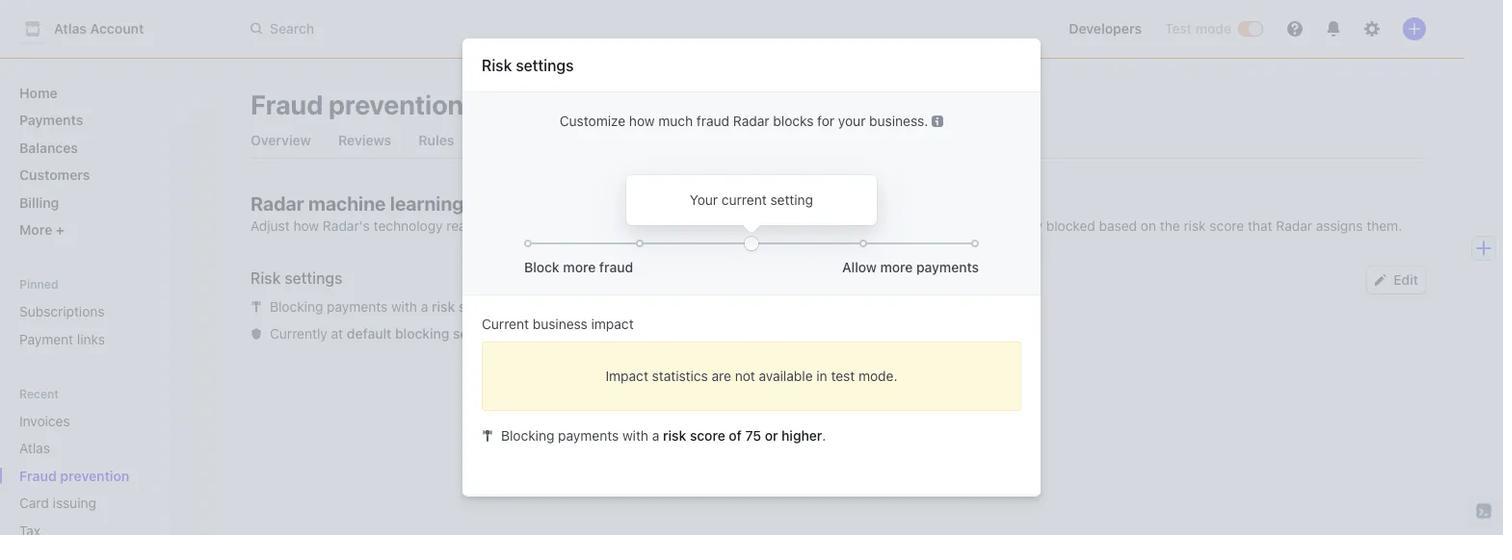 Task type: vqa. For each thing, say whether or not it's contained in the screenshot.
1st TO from the right
yes



Task type: locate. For each thing, give the bounding box(es) containing it.
2 vertical spatial risk
[[251, 269, 281, 288]]

1 horizontal spatial your
[[839, 113, 866, 129]]

mode
[[1196, 21, 1232, 37]]

fraud right the much
[[697, 113, 730, 129]]

blocking
[[270, 299, 323, 315], [501, 428, 555, 444]]

score up current
[[459, 299, 494, 315]]

are up allow more payments
[[937, 218, 957, 234]]

75 down impact statistics are not available in test mode.
[[746, 428, 762, 444]]

risk inside radar machine learning adjust how radar's technology reacts to your payments. this setting allows you to determine which payments are automatically blocked based on the risk score that radar assigns them.
[[1184, 218, 1206, 234]]

1 horizontal spatial how
[[629, 113, 655, 129]]

more right block
[[563, 260, 596, 276]]

atlas for atlas
[[19, 441, 50, 457]]

of
[[498, 299, 511, 315], [729, 428, 742, 444]]

0 vertical spatial prevention
[[329, 88, 464, 120]]

statistics
[[652, 369, 708, 385]]

payments down the automatically
[[917, 260, 979, 276]]

0 vertical spatial radar
[[733, 113, 770, 129]]

2 vertical spatial settings
[[453, 326, 505, 342]]

0 vertical spatial risk
[[1184, 218, 1206, 234]]

tab list containing overview
[[243, 123, 1427, 159]]

0 horizontal spatial fraud
[[600, 260, 633, 276]]

setting
[[771, 192, 814, 208], [635, 218, 678, 234]]

business
[[533, 317, 588, 333]]

blocked
[[1047, 218, 1096, 234]]

prevention up card issuing link
[[60, 468, 129, 484]]

more for payments
[[881, 260, 913, 276]]

0 vertical spatial risk
[[482, 56, 512, 75]]

score down statistics
[[690, 428, 726, 444]]

fraud prevention inside recent element
[[19, 468, 129, 484]]

0 horizontal spatial settings
[[285, 269, 343, 288]]

with down the impact
[[623, 428, 649, 444]]

0 vertical spatial fraud
[[251, 88, 323, 120]]

1 horizontal spatial fraud prevention
[[251, 88, 464, 120]]

0 vertical spatial with
[[391, 299, 417, 315]]

1 vertical spatial risk settings
[[251, 269, 343, 288]]

recent navigation links element
[[0, 386, 212, 536]]

risk down statistics
[[663, 428, 687, 444]]

2 vertical spatial score
[[690, 428, 726, 444]]

a
[[421, 299, 428, 315], [652, 428, 660, 444]]

how inside radar machine learning adjust how radar's technology reacts to your payments. this setting allows you to determine which payments are automatically blocked based on the risk score that radar assigns them.
[[293, 218, 319, 234]]

of down 'not'
[[729, 428, 742, 444]]

1 vertical spatial atlas
[[19, 441, 50, 457]]

75
[[514, 299, 530, 315], [746, 428, 762, 444]]

0 horizontal spatial setting
[[635, 218, 678, 234]]

setting inside radar machine learning adjust how radar's technology reacts to your payments. this setting allows you to determine which payments are automatically blocked based on the risk score that radar assigns them.
[[635, 218, 678, 234]]

more
[[563, 260, 596, 276], [881, 260, 913, 276]]

overview link
[[243, 127, 319, 154]]

1 horizontal spatial to
[[749, 218, 762, 234]]

risk down search search box
[[482, 56, 512, 75]]

1 vertical spatial risk
[[539, 133, 567, 148]]

automatically
[[960, 218, 1043, 234]]

0 vertical spatial fraud
[[697, 113, 730, 129]]

1 horizontal spatial risk
[[482, 56, 512, 75]]

risk right the
[[1184, 218, 1206, 234]]

1 vertical spatial a
[[652, 428, 660, 444]]

how
[[629, 113, 655, 129], [293, 218, 319, 234]]

0 horizontal spatial risk
[[432, 299, 455, 315]]

card
[[19, 496, 49, 512]]

a down statistics
[[652, 428, 660, 444]]

0 vertical spatial atlas
[[54, 21, 87, 37]]

account
[[90, 21, 144, 37]]

1 vertical spatial fraud
[[19, 468, 57, 484]]

test mode
[[1165, 21, 1232, 37]]

your up block
[[505, 218, 533, 234]]

or down available
[[765, 428, 778, 444]]

fraud prevention up issuing
[[19, 468, 129, 484]]

your inside radar machine learning adjust how radar's technology reacts to your payments. this setting allows you to determine which payments are automatically blocked based on the risk score that radar assigns them.
[[505, 218, 533, 234]]

1 vertical spatial 75
[[746, 428, 762, 444]]

to right you
[[749, 218, 762, 234]]

fraud up overview
[[251, 88, 323, 120]]

radar's
[[323, 218, 370, 234]]

adjust
[[251, 218, 290, 234]]

atlas inside 'link'
[[19, 441, 50, 457]]

this
[[605, 218, 631, 234]]

. down the in
[[823, 428, 826, 444]]

0 horizontal spatial of
[[498, 299, 511, 315]]

higher
[[551, 299, 591, 315], [782, 428, 823, 444]]

settings down search search box
[[516, 56, 574, 75]]

2 horizontal spatial risk
[[1184, 218, 1206, 234]]

0 horizontal spatial blocking
[[270, 299, 323, 315]]

higher down available
[[782, 428, 823, 444]]

fraud prevention up 'reviews'
[[251, 88, 464, 120]]

balances
[[19, 140, 78, 156]]

are left 'not'
[[712, 369, 732, 385]]

1 horizontal spatial more
[[881, 260, 913, 276]]

setting up determine
[[771, 192, 814, 208]]

0 vertical spatial 75
[[514, 299, 530, 315]]

setting right the this
[[635, 218, 678, 234]]

1 vertical spatial are
[[712, 369, 732, 385]]

higher up 'business'
[[551, 299, 591, 315]]

0 horizontal spatial with
[[391, 299, 417, 315]]

0 vertical spatial blocking payments with a risk score of 75 or higher .
[[270, 299, 595, 315]]

settings left through
[[453, 326, 505, 342]]

risk controls
[[539, 133, 624, 148]]

risk settings up currently
[[251, 269, 343, 288]]

atlas for atlas account
[[54, 21, 87, 37]]

billing link
[[12, 187, 197, 218]]

2 vertical spatial risk
[[663, 428, 687, 444]]

risk settings
[[482, 56, 574, 75], [251, 269, 343, 288]]

2 horizontal spatial settings
[[516, 56, 574, 75]]

subscriptions
[[19, 304, 105, 320]]

1 vertical spatial fraud
[[600, 260, 633, 276]]

1 horizontal spatial 75
[[746, 428, 762, 444]]

75 up current
[[514, 299, 530, 315]]

your right the for
[[839, 113, 866, 129]]

invoices
[[19, 414, 70, 429]]

fraud inside recent element
[[19, 468, 57, 484]]

0 horizontal spatial risk settings
[[251, 269, 343, 288]]

blocking payments with a risk score of 75 or higher . up currently at default blocking settings through radar.
[[270, 299, 595, 315]]

0 vertical spatial setting
[[771, 192, 814, 208]]

1 to from the left
[[489, 218, 502, 234]]

1 horizontal spatial with
[[623, 428, 649, 444]]

.
[[591, 299, 595, 315], [823, 428, 826, 444]]

1 horizontal spatial settings
[[453, 326, 505, 342]]

0 horizontal spatial a
[[421, 299, 428, 315]]

prevention inside recent element
[[60, 468, 129, 484]]

0 horizontal spatial atlas
[[19, 441, 50, 457]]

current
[[722, 192, 767, 208]]

0 horizontal spatial radar
[[251, 192, 304, 214]]

learning
[[390, 192, 464, 214]]

how right adjust
[[293, 218, 319, 234]]

recent
[[19, 387, 59, 401]]

prevention up 'reviews'
[[329, 88, 464, 120]]

1 horizontal spatial .
[[823, 428, 826, 444]]

0 vertical spatial score
[[1210, 218, 1245, 234]]

1 vertical spatial setting
[[635, 218, 678, 234]]

0 horizontal spatial your
[[505, 218, 533, 234]]

0 horizontal spatial or
[[534, 299, 547, 315]]

1 horizontal spatial or
[[765, 428, 778, 444]]

that
[[1248, 218, 1273, 234]]

how left the much
[[629, 113, 655, 129]]

payments.
[[536, 218, 601, 234]]

or up current business impact
[[534, 299, 547, 315]]

0 horizontal spatial how
[[293, 218, 319, 234]]

you
[[723, 218, 746, 234]]

0 horizontal spatial prevention
[[60, 468, 129, 484]]

2 to from the left
[[749, 218, 762, 234]]

more right allow on the right
[[881, 260, 913, 276]]

currently
[[270, 326, 328, 342]]

2 more from the left
[[881, 260, 913, 276]]

0 horizontal spatial fraud
[[19, 468, 57, 484]]

more for fraud
[[563, 260, 596, 276]]

fraud
[[251, 88, 323, 120], [19, 468, 57, 484]]

1 vertical spatial fraud prevention
[[19, 468, 129, 484]]

search
[[270, 20, 314, 36]]

atlas left account
[[54, 21, 87, 37]]

payment links link
[[12, 324, 197, 355]]

to
[[489, 218, 502, 234], [749, 218, 762, 234]]

1 horizontal spatial atlas
[[54, 21, 87, 37]]

payments up allow more payments
[[872, 218, 933, 234]]

1 horizontal spatial of
[[729, 428, 742, 444]]

1 vertical spatial prevention
[[60, 468, 129, 484]]

atlas inside button
[[54, 21, 87, 37]]

to right reacts
[[489, 218, 502, 234]]

fraud
[[697, 113, 730, 129], [600, 260, 633, 276]]

1 horizontal spatial risk settings
[[482, 56, 574, 75]]

1 horizontal spatial blocking
[[501, 428, 555, 444]]

1 vertical spatial how
[[293, 218, 319, 234]]

settings up currently
[[285, 269, 343, 288]]

overview
[[251, 133, 311, 148]]

blocking payments with a risk score of 75 or higher . down statistics
[[501, 428, 826, 444]]

risk up currently at default blocking settings through radar.
[[432, 299, 455, 315]]

allow more payments
[[843, 260, 979, 276]]

settings
[[516, 56, 574, 75], [285, 269, 343, 288], [453, 326, 505, 342]]

card issuing link
[[12, 488, 170, 520]]

radar.
[[561, 326, 600, 342]]

0 vertical spatial settings
[[516, 56, 574, 75]]

score
[[1210, 218, 1245, 234], [459, 299, 494, 315], [690, 428, 726, 444]]

1 vertical spatial or
[[765, 428, 778, 444]]

not
[[735, 369, 756, 385]]

0 vertical spatial your
[[839, 113, 866, 129]]

1 vertical spatial higher
[[782, 428, 823, 444]]

0 horizontal spatial more
[[563, 260, 596, 276]]

test
[[831, 369, 855, 385]]

home
[[19, 85, 58, 101]]

radar left the blocks
[[733, 113, 770, 129]]

of up current
[[498, 299, 511, 315]]

1 vertical spatial with
[[623, 428, 649, 444]]

0 vertical spatial blocking
[[270, 299, 323, 315]]

1 horizontal spatial are
[[937, 218, 957, 234]]

fraud up card
[[19, 468, 57, 484]]

1 horizontal spatial a
[[652, 428, 660, 444]]

. up impact
[[591, 299, 595, 315]]

fraud down the this
[[600, 260, 633, 276]]

score left that
[[1210, 218, 1245, 234]]

0 horizontal spatial fraud prevention
[[19, 468, 129, 484]]

customize how much fraud radar blocks for your business.
[[560, 113, 929, 129]]

0 horizontal spatial .
[[591, 299, 595, 315]]

risk left controls
[[539, 133, 567, 148]]

2 vertical spatial radar
[[1277, 218, 1313, 234]]

atlas account button
[[19, 15, 163, 42]]

tab list
[[243, 123, 1427, 159]]

on
[[1141, 218, 1157, 234]]

2 horizontal spatial risk
[[539, 133, 567, 148]]

radar
[[733, 113, 770, 129], [251, 192, 304, 214], [1277, 218, 1313, 234]]

business.
[[870, 113, 929, 129]]

risk down adjust
[[251, 269, 281, 288]]

2 horizontal spatial score
[[1210, 218, 1245, 234]]

1 more from the left
[[563, 260, 596, 276]]

risk settings down search search box
[[482, 56, 574, 75]]

your
[[839, 113, 866, 129], [505, 218, 533, 234]]

0 vertical spatial of
[[498, 299, 511, 315]]

radar up adjust
[[251, 192, 304, 214]]

radar right that
[[1277, 218, 1313, 234]]

1 vertical spatial risk
[[432, 299, 455, 315]]

1 vertical spatial your
[[505, 218, 533, 234]]

0 vertical spatial higher
[[551, 299, 591, 315]]

0 vertical spatial a
[[421, 299, 428, 315]]

notifications image
[[1326, 21, 1342, 37]]

with up blocking
[[391, 299, 417, 315]]

block
[[524, 260, 560, 276]]

a up blocking
[[421, 299, 428, 315]]

atlas down invoices
[[19, 441, 50, 457]]

1 horizontal spatial score
[[690, 428, 726, 444]]

score inside radar machine learning adjust how radar's technology reacts to your payments. this setting allows you to determine which payments are automatically blocked based on the risk score that radar assigns them.
[[1210, 218, 1245, 234]]

invoices link
[[12, 406, 170, 437]]



Task type: describe. For each thing, give the bounding box(es) containing it.
edit
[[1394, 272, 1419, 288]]

which
[[832, 218, 869, 234]]

customize
[[560, 113, 626, 129]]

current
[[482, 317, 529, 333]]

at
[[331, 326, 343, 342]]

radar machine learning adjust how radar's technology reacts to your payments. this setting allows you to determine which payments are automatically blocked based on the risk score that radar assigns them.
[[251, 192, 1403, 234]]

1 vertical spatial .
[[823, 428, 826, 444]]

1 horizontal spatial higher
[[782, 428, 823, 444]]

core navigation links element
[[12, 77, 197, 246]]

impact
[[591, 317, 634, 333]]

based
[[1099, 218, 1138, 234]]

lists link
[[474, 127, 520, 154]]

test
[[1165, 21, 1193, 37]]

atlas link
[[12, 433, 170, 465]]

your current setting
[[690, 192, 814, 208]]

subscriptions link
[[12, 296, 197, 328]]

payments inside radar machine learning adjust how radar's technology reacts to your payments. this setting allows you to determine which payments are automatically blocked based on the risk score that radar assigns them.
[[872, 218, 933, 234]]

1 horizontal spatial setting
[[771, 192, 814, 208]]

in
[[817, 369, 828, 385]]

the
[[1160, 218, 1181, 234]]

through
[[508, 326, 557, 342]]

payments down the impact
[[558, 428, 619, 444]]

rules
[[419, 133, 454, 148]]

much
[[659, 113, 693, 129]]

customers
[[19, 167, 90, 183]]

1 horizontal spatial fraud
[[251, 88, 323, 120]]

pinned
[[19, 278, 58, 291]]

pinned element
[[12, 296, 197, 355]]

are inside radar machine learning adjust how radar's technology reacts to your payments. this setting allows you to determine which payments are automatically blocked based on the risk score that radar assigns them.
[[937, 218, 957, 234]]

svg image
[[1375, 275, 1387, 286]]

rules link
[[411, 127, 462, 154]]

1 vertical spatial settings
[[285, 269, 343, 288]]

developers link
[[1062, 13, 1150, 44]]

0 vertical spatial .
[[591, 299, 595, 315]]

controls
[[570, 133, 624, 148]]

determine
[[766, 218, 829, 234]]

2 horizontal spatial radar
[[1277, 218, 1313, 234]]

payments up the default
[[327, 299, 388, 315]]

0 horizontal spatial higher
[[551, 299, 591, 315]]

atlas account
[[54, 21, 144, 37]]

reviews link
[[331, 127, 399, 154]]

reacts
[[447, 218, 485, 234]]

reviews
[[338, 133, 392, 148]]

currently at default blocking settings through radar.
[[270, 326, 600, 342]]

payment links
[[19, 332, 105, 348]]

1 vertical spatial blocking payments with a risk score of 75 or higher .
[[501, 428, 826, 444]]

links
[[77, 332, 105, 348]]

1 horizontal spatial fraud
[[697, 113, 730, 129]]

assigns
[[1317, 218, 1364, 234]]

available
[[759, 369, 813, 385]]

current business impact
[[482, 317, 634, 333]]

0 horizontal spatial are
[[712, 369, 732, 385]]

risk inside tab list
[[539, 133, 567, 148]]

1 vertical spatial of
[[729, 428, 742, 444]]

risk controls link
[[532, 127, 631, 154]]

fraud prevention link
[[12, 461, 170, 492]]

developers
[[1069, 21, 1142, 37]]

Search search field
[[239, 11, 783, 47]]

customers link
[[12, 160, 197, 191]]

lists tab
[[474, 127, 520, 154]]

card issuing
[[19, 496, 96, 512]]

block more fraud
[[524, 260, 633, 276]]

billing
[[19, 195, 59, 211]]

more button
[[12, 214, 197, 246]]

for
[[818, 113, 835, 129]]

blocking
[[395, 326, 450, 342]]

recent element
[[0, 406, 212, 536]]

payment
[[19, 332, 73, 348]]

your
[[690, 192, 718, 208]]

machine
[[308, 192, 386, 214]]

issuing
[[53, 496, 96, 512]]

impact statistics are not available in test mode.
[[606, 369, 898, 385]]

allows
[[681, 218, 720, 234]]

them.
[[1367, 218, 1403, 234]]

allow
[[843, 260, 877, 276]]

1 horizontal spatial prevention
[[329, 88, 464, 120]]

pinned navigation links element
[[12, 277, 197, 355]]

blocks
[[773, 113, 814, 129]]

technology
[[374, 218, 443, 234]]

default
[[347, 326, 392, 342]]

home link
[[12, 77, 197, 108]]

lists
[[481, 133, 512, 148]]

0 vertical spatial how
[[629, 113, 655, 129]]

1 vertical spatial blocking
[[501, 428, 555, 444]]

edit button
[[1367, 267, 1427, 294]]

0 vertical spatial or
[[534, 299, 547, 315]]

impact
[[606, 369, 649, 385]]

mode.
[[859, 369, 898, 385]]

0 horizontal spatial risk
[[251, 269, 281, 288]]

1 vertical spatial score
[[459, 299, 494, 315]]

1 horizontal spatial radar
[[733, 113, 770, 129]]

more
[[19, 222, 56, 238]]

payments
[[19, 112, 83, 128]]

balances link
[[12, 132, 197, 163]]

0 horizontal spatial 75
[[514, 299, 530, 315]]

0 vertical spatial risk settings
[[482, 56, 574, 75]]



